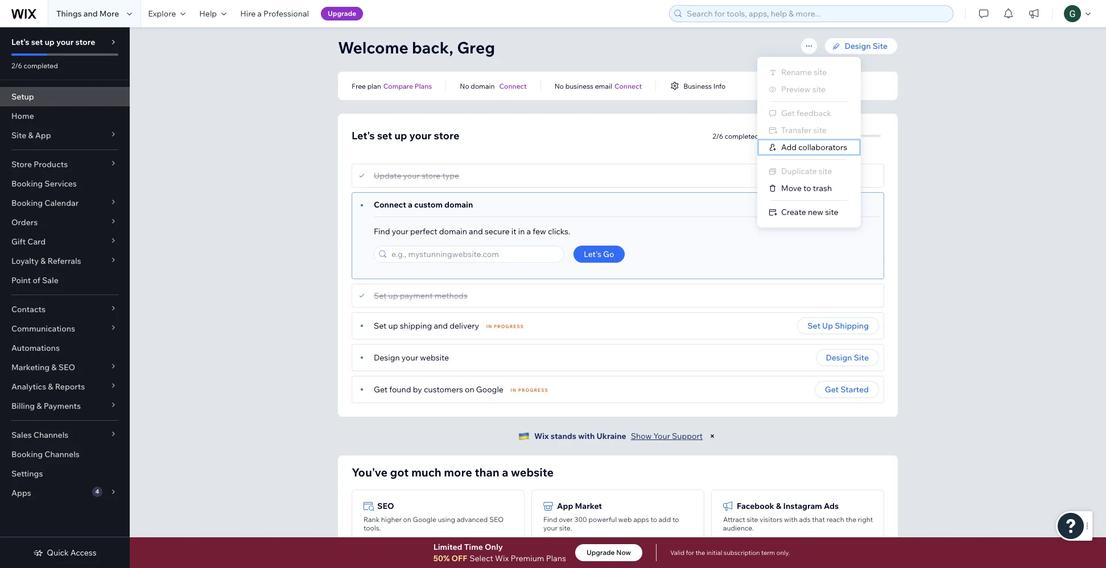 Task type: vqa. For each thing, say whether or not it's contained in the screenshot.
"All Sites"
no



Task type: describe. For each thing, give the bounding box(es) containing it.
completed inside sidebar element
[[24, 61, 58, 70]]

store products button
[[0, 155, 130, 174]]

site for rename site
[[814, 67, 827, 77]]

rename site
[[781, 67, 827, 77]]

1 horizontal spatial 2/6
[[713, 132, 723, 140]]

sale
[[42, 275, 59, 286]]

hire
[[240, 9, 256, 19]]

feedback
[[797, 108, 832, 118]]

add
[[781, 142, 797, 153]]

more
[[444, 466, 472, 480]]

0 vertical spatial site
[[873, 41, 888, 51]]

new
[[808, 207, 824, 217]]

perfect
[[410, 227, 437, 237]]

2 vertical spatial store
[[422, 171, 441, 181]]

get for get feedback
[[781, 108, 795, 118]]

in
[[518, 227, 525, 237]]

design site inside button
[[826, 353, 869, 363]]

e.g., mystunningwebsite.com field
[[388, 246, 561, 262]]

site for transfer site
[[813, 125, 827, 135]]

your inside find over 300 powerful web apps to add to your site.
[[543, 524, 558, 533]]

upgrade now button
[[575, 545, 643, 562]]

business info button
[[670, 81, 726, 91]]

card
[[27, 237, 46, 247]]

billing
[[11, 401, 35, 411]]

higher
[[381, 516, 402, 524]]

apps
[[634, 516, 649, 524]]

1 vertical spatial and
[[469, 227, 483, 237]]

design up found
[[374, 353, 400, 363]]

no for no domain
[[460, 82, 469, 90]]

marketing
[[11, 363, 50, 373]]

point
[[11, 275, 31, 286]]

up
[[822, 321, 833, 331]]

a right the than
[[502, 466, 508, 480]]

1 vertical spatial let's
[[352, 129, 375, 142]]

get for get started
[[825, 385, 839, 395]]

booking for booking services
[[11, 179, 43, 189]]

progress for get found by customers on google
[[518, 388, 548, 393]]

hire a professional
[[240, 9, 309, 19]]

0 vertical spatial with
[[578, 431, 595, 442]]

rank higher on google using advanced seo tools.
[[364, 516, 504, 533]]

& for site
[[28, 130, 33, 141]]

google inside rank higher on google using advanced seo tools.
[[413, 516, 436, 524]]

a right hire
[[257, 9, 262, 19]]

orders
[[11, 217, 38, 228]]

1 horizontal spatial to
[[673, 516, 679, 524]]

set for set up shipping
[[808, 321, 821, 331]]

sales channels button
[[0, 426, 130, 445]]

greg
[[457, 38, 495, 57]]

started
[[841, 385, 869, 395]]

move
[[781, 183, 802, 193]]

your inside sidebar element
[[56, 37, 74, 47]]

off
[[452, 554, 467, 564]]

site inside popup button
[[11, 130, 26, 141]]

professional
[[264, 9, 309, 19]]

channels for sales channels
[[33, 430, 68, 440]]

4
[[95, 488, 99, 496]]

sales
[[11, 430, 32, 440]]

gift
[[11, 237, 26, 247]]

duplicate site button
[[757, 163, 861, 180]]

of
[[33, 275, 40, 286]]

get feedback button
[[757, 105, 861, 122]]

in progress for get found by customers on google
[[511, 388, 548, 393]]

0 vertical spatial wix
[[534, 431, 549, 442]]

0 vertical spatial design site
[[845, 41, 888, 51]]

more
[[99, 9, 119, 19]]

rank
[[364, 516, 380, 524]]

add collaborators button
[[757, 139, 861, 156]]

only
[[485, 542, 503, 553]]

free
[[352, 82, 366, 90]]

up inside sidebar element
[[45, 37, 55, 47]]

site for duplicate site
[[819, 166, 832, 176]]

quick access
[[47, 548, 97, 558]]

marketing & seo button
[[0, 358, 130, 377]]

preview
[[781, 84, 811, 94]]

booking services
[[11, 179, 77, 189]]

plans inside limited time only 50% off select wix premium plans
[[546, 554, 566, 564]]

quick access button
[[33, 548, 97, 558]]

domain for custom
[[445, 200, 473, 210]]

1 vertical spatial seo
[[377, 501, 394, 512]]

2 horizontal spatial connect
[[615, 82, 642, 90]]

delivery
[[450, 321, 479, 331]]

that
[[812, 516, 825, 524]]

customers
[[424, 385, 463, 395]]

quick
[[47, 548, 69, 558]]

in for set up shipping and delivery
[[486, 324, 492, 330]]

app market
[[557, 501, 602, 512]]

& for loyalty
[[40, 256, 46, 266]]

ukraine
[[597, 431, 626, 442]]

loyalty & referrals button
[[0, 252, 130, 271]]

show your support button
[[631, 431, 703, 442]]

booking for booking calendar
[[11, 198, 43, 208]]

point of sale link
[[0, 271, 130, 290]]

0 horizontal spatial to
[[651, 516, 657, 524]]

only.
[[777, 549, 790, 557]]

help button
[[193, 0, 233, 27]]

home
[[11, 111, 34, 121]]

transfer site button
[[757, 122, 861, 139]]

design inside design site link
[[845, 41, 871, 51]]

now
[[616, 549, 631, 557]]

loyalty & referrals
[[11, 256, 81, 266]]

let's set up your store inside sidebar element
[[11, 37, 95, 47]]

1 horizontal spatial on
[[465, 385, 474, 395]]

create
[[781, 207, 806, 217]]

your left "perfect"
[[392, 227, 409, 237]]

300
[[574, 516, 587, 524]]

1 horizontal spatial google
[[476, 385, 504, 395]]

site for attract site visitors with ads that reach the right audience.
[[747, 516, 758, 524]]

using
[[438, 516, 455, 524]]

limited
[[433, 542, 462, 553]]

communications
[[11, 324, 75, 334]]

up left payment
[[388, 291, 398, 301]]

tools.
[[364, 524, 381, 533]]

preview site
[[781, 84, 826, 94]]

show
[[631, 431, 652, 442]]

compare plans link
[[383, 81, 432, 91]]

loyalty
[[11, 256, 39, 266]]

business info
[[684, 82, 726, 90]]

valid for the initial subscription term only.
[[670, 549, 790, 557]]

design your website
[[374, 353, 449, 363]]

valid
[[670, 549, 685, 557]]

create new site button
[[757, 204, 861, 221]]

attract
[[723, 516, 745, 524]]

limited time only 50% off select wix premium plans
[[433, 542, 566, 564]]

your right update
[[403, 171, 420, 181]]

marketing & seo
[[11, 363, 75, 373]]

1 horizontal spatial app
[[557, 501, 573, 512]]

powerful
[[589, 516, 617, 524]]

to inside button
[[804, 183, 811, 193]]

upgrade for upgrade
[[328, 9, 356, 18]]

visitors
[[760, 516, 783, 524]]

1 vertical spatial set
[[377, 129, 392, 142]]

2 vertical spatial and
[[434, 321, 448, 331]]

upgrade button
[[321, 7, 363, 20]]

1 horizontal spatial 2/6 completed
[[713, 132, 759, 140]]



Task type: locate. For each thing, give the bounding box(es) containing it.
1 horizontal spatial in
[[511, 388, 517, 393]]

site.
[[559, 524, 572, 533]]

0 vertical spatial seo
[[58, 363, 75, 373]]

billing & payments button
[[0, 397, 130, 416]]

channels up booking channels
[[33, 430, 68, 440]]

1 vertical spatial channels
[[45, 450, 80, 460]]

progress
[[494, 324, 524, 330], [518, 388, 548, 393]]

find for find your perfect domain and secure it in a few clicks.
[[374, 227, 390, 237]]

analytics & reports button
[[0, 377, 130, 397]]

and left delivery
[[434, 321, 448, 331]]

connect link for no business email connect
[[615, 81, 642, 91]]

2/6 completed up setup
[[11, 61, 58, 70]]

& inside popup button
[[28, 130, 33, 141]]

no left business
[[555, 82, 564, 90]]

point of sale
[[11, 275, 59, 286]]

and left secure
[[469, 227, 483, 237]]

settings
[[11, 469, 43, 479]]

add collaborators
[[781, 142, 847, 153]]

2 horizontal spatial and
[[469, 227, 483, 237]]

a right in
[[527, 227, 531, 237]]

site
[[814, 67, 827, 77], [813, 84, 826, 94], [813, 125, 827, 135], [819, 166, 832, 176], [825, 207, 839, 217], [747, 516, 758, 524]]

domain for perfect
[[439, 227, 467, 237]]

orders button
[[0, 213, 130, 232]]

progress for set up shipping and delivery
[[494, 324, 524, 330]]

1 vertical spatial 2/6 completed
[[713, 132, 759, 140]]

0 horizontal spatial let's set up your store
[[11, 37, 95, 47]]

on right higher
[[403, 516, 411, 524]]

a
[[257, 9, 262, 19], [408, 200, 413, 210], [527, 227, 531, 237], [502, 466, 508, 480]]

0 vertical spatial and
[[84, 9, 98, 19]]

1 vertical spatial with
[[784, 516, 798, 524]]

0 vertical spatial website
[[420, 353, 449, 363]]

0 horizontal spatial the
[[696, 549, 705, 557]]

get for get found by customers on google
[[374, 385, 388, 395]]

website right the than
[[511, 466, 554, 480]]

right
[[858, 516, 873, 524]]

move to trash button
[[757, 180, 861, 197]]

site down facebook
[[747, 516, 758, 524]]

set for set up shipping and delivery
[[374, 321, 387, 331]]

1 no from the left
[[460, 82, 469, 90]]

& right loyalty
[[40, 256, 46, 266]]

0 vertical spatial set
[[31, 37, 43, 47]]

let's go
[[584, 249, 614, 260]]

design down search for tools, apps, help & more... field
[[845, 41, 871, 51]]

upgrade
[[328, 9, 356, 18], [587, 549, 615, 557]]

0 horizontal spatial connect link
[[499, 81, 527, 91]]

connect link
[[499, 81, 527, 91], [615, 81, 642, 91]]

1 vertical spatial design site
[[826, 353, 869, 363]]

sales channels
[[11, 430, 68, 440]]

google left using
[[413, 516, 436, 524]]

1 horizontal spatial no
[[555, 82, 564, 90]]

and left more
[[84, 9, 98, 19]]

help
[[199, 9, 217, 19]]

let's set up your store up update your store type
[[352, 129, 460, 142]]

up up update
[[395, 129, 407, 142]]

site inside button
[[854, 353, 869, 363]]

automations
[[11, 343, 60, 353]]

site inside button
[[825, 207, 839, 217]]

booking channels
[[11, 450, 80, 460]]

0 vertical spatial progress
[[494, 324, 524, 330]]

1 vertical spatial app
[[557, 501, 573, 512]]

let's left go
[[584, 249, 601, 260]]

your
[[654, 431, 670, 442]]

set inside sidebar element
[[31, 37, 43, 47]]

0 vertical spatial app
[[35, 130, 51, 141]]

app down home link
[[35, 130, 51, 141]]

0 vertical spatial on
[[465, 385, 474, 395]]

wix inside limited time only 50% off select wix premium plans
[[495, 554, 509, 564]]

google right customers
[[476, 385, 504, 395]]

store left type
[[422, 171, 441, 181]]

0 vertical spatial let's
[[11, 37, 29, 47]]

channels inside popup button
[[33, 430, 68, 440]]

0 vertical spatial upgrade
[[328, 9, 356, 18]]

seo up higher
[[377, 501, 394, 512]]

you've got much more than a website
[[352, 466, 554, 480]]

in for get found by customers on google
[[511, 388, 517, 393]]

your left site.
[[543, 524, 558, 533]]

1 horizontal spatial site
[[854, 353, 869, 363]]

app up the over
[[557, 501, 573, 512]]

& for facebook
[[776, 501, 782, 512]]

your down shipping
[[402, 353, 418, 363]]

apps
[[11, 488, 31, 499]]

0 horizontal spatial google
[[413, 516, 436, 524]]

0 vertical spatial the
[[846, 516, 857, 524]]

got
[[390, 466, 409, 480]]

set inside button
[[808, 321, 821, 331]]

1 vertical spatial plans
[[546, 554, 566, 564]]

wix left stands
[[534, 431, 549, 442]]

find for find over 300 powerful web apps to add to your site.
[[543, 516, 557, 524]]

completed up setup
[[24, 61, 58, 70]]

gift card
[[11, 237, 46, 247]]

domain up find your perfect domain and secure it in a few clicks. at the top of page
[[445, 200, 473, 210]]

communications button
[[0, 319, 130, 339]]

to right add
[[673, 516, 679, 524]]

booking for booking channels
[[11, 450, 43, 460]]

0 horizontal spatial 2/6
[[11, 61, 22, 70]]

products
[[34, 159, 68, 170]]

seo inside rank higher on google using advanced seo tools.
[[489, 516, 504, 524]]

email
[[595, 82, 612, 90]]

1 horizontal spatial connect
[[499, 82, 527, 90]]

0 horizontal spatial website
[[420, 353, 449, 363]]

let's up update
[[352, 129, 375, 142]]

&
[[28, 130, 33, 141], [40, 256, 46, 266], [51, 363, 57, 373], [48, 382, 53, 392], [37, 401, 42, 411], [776, 501, 782, 512]]

1 horizontal spatial completed
[[725, 132, 759, 140]]

get inside button
[[825, 385, 839, 395]]

let's go button
[[574, 246, 625, 263]]

ads
[[824, 501, 839, 512]]

1 horizontal spatial let's
[[352, 129, 375, 142]]

free plan compare plans
[[352, 82, 432, 90]]

find left "perfect"
[[374, 227, 390, 237]]

move to trash
[[781, 183, 832, 193]]

select
[[470, 554, 493, 564]]

2 vertical spatial domain
[[439, 227, 467, 237]]

booking down store
[[11, 179, 43, 189]]

site up collaborators
[[813, 125, 827, 135]]

your down things on the top left
[[56, 37, 74, 47]]

site & app button
[[0, 126, 130, 145]]

let's up setup
[[11, 37, 29, 47]]

the inside 'attract site visitors with ads that reach the right audience.'
[[846, 516, 857, 524]]

1 connect link from the left
[[499, 81, 527, 91]]

secure
[[485, 227, 510, 237]]

let's
[[11, 37, 29, 47], [352, 129, 375, 142], [584, 249, 601, 260]]

& inside popup button
[[48, 382, 53, 392]]

over
[[559, 516, 573, 524]]

domain
[[471, 82, 495, 90], [445, 200, 473, 210], [439, 227, 467, 237]]

store
[[11, 159, 32, 170]]

0 horizontal spatial let's
[[11, 37, 29, 47]]

0 horizontal spatial 2/6 completed
[[11, 61, 58, 70]]

analytics
[[11, 382, 46, 392]]

0 horizontal spatial connect
[[374, 200, 406, 210]]

on right customers
[[465, 385, 474, 395]]

1 horizontal spatial plans
[[546, 554, 566, 564]]

0 horizontal spatial completed
[[24, 61, 58, 70]]

and
[[84, 9, 98, 19], [469, 227, 483, 237], [434, 321, 448, 331]]

with right stands
[[578, 431, 595, 442]]

0 horizontal spatial on
[[403, 516, 411, 524]]

services
[[45, 179, 77, 189]]

1 horizontal spatial with
[[784, 516, 798, 524]]

menu
[[757, 64, 861, 221]]

upgrade up welcome
[[328, 9, 356, 18]]

set for set up payment methods
[[374, 291, 387, 301]]

set up update
[[377, 129, 392, 142]]

Search for tools, apps, help & more... field
[[683, 6, 950, 22]]

collaborators
[[799, 142, 847, 153]]

1 horizontal spatial set
[[377, 129, 392, 142]]

let's inside sidebar element
[[11, 37, 29, 47]]

2 vertical spatial let's
[[584, 249, 601, 260]]

stands
[[551, 431, 577, 442]]

set
[[31, 37, 43, 47], [377, 129, 392, 142]]

2 vertical spatial site
[[854, 353, 869, 363]]

facebook
[[737, 501, 774, 512]]

2 no from the left
[[555, 82, 564, 90]]

2/6 completed inside sidebar element
[[11, 61, 58, 70]]

design
[[845, 41, 871, 51], [374, 353, 400, 363], [826, 353, 852, 363]]

upgrade for upgrade now
[[587, 549, 615, 557]]

0 vertical spatial let's set up your store
[[11, 37, 95, 47]]

2 vertical spatial seo
[[489, 516, 504, 524]]

the left right
[[846, 516, 857, 524]]

no down greg
[[460, 82, 469, 90]]

few
[[533, 227, 546, 237]]

2 horizontal spatial seo
[[489, 516, 504, 524]]

with inside 'attract site visitors with ads that reach the right audience.'
[[784, 516, 798, 524]]

audience.
[[723, 524, 754, 533]]

& up visitors
[[776, 501, 782, 512]]

store inside sidebar element
[[75, 37, 95, 47]]

app
[[35, 130, 51, 141], [557, 501, 573, 512]]

site up trash
[[819, 166, 832, 176]]

& for analytics
[[48, 382, 53, 392]]

let's inside let's go button
[[584, 249, 601, 260]]

the right for
[[696, 549, 705, 557]]

1 horizontal spatial wix
[[534, 431, 549, 442]]

2 horizontal spatial get
[[825, 385, 839, 395]]

than
[[475, 466, 500, 480]]

get up the transfer
[[781, 108, 795, 118]]

2/6 inside sidebar element
[[11, 61, 22, 70]]

info
[[713, 82, 726, 90]]

subscription
[[724, 549, 760, 557]]

design down set up shipping button
[[826, 353, 852, 363]]

1 horizontal spatial find
[[543, 516, 557, 524]]

site for preview site
[[813, 84, 826, 94]]

connect link for no domain connect
[[499, 81, 527, 91]]

& right "billing" on the bottom left of page
[[37, 401, 42, 411]]

set left payment
[[374, 291, 387, 301]]

facebook & instagram ads
[[737, 501, 839, 512]]

1 vertical spatial the
[[696, 549, 705, 557]]

find left the over
[[543, 516, 557, 524]]

duplicate
[[781, 166, 817, 176]]

plans right premium
[[546, 554, 566, 564]]

store down the things and more at the left of page
[[75, 37, 95, 47]]

type
[[442, 171, 459, 181]]

2 horizontal spatial to
[[804, 183, 811, 193]]

booking inside dropdown button
[[11, 198, 43, 208]]

0 vertical spatial find
[[374, 227, 390, 237]]

welcome back, greg
[[338, 38, 495, 57]]

booking calendar
[[11, 198, 79, 208]]

& left reports
[[48, 382, 53, 392]]

welcome
[[338, 38, 408, 57]]

seo inside dropdown button
[[58, 363, 75, 373]]

store up type
[[434, 129, 460, 142]]

on inside rank higher on google using advanced seo tools.
[[403, 516, 411, 524]]

0 horizontal spatial upgrade
[[328, 9, 356, 18]]

& for billing
[[37, 401, 42, 411]]

up up setup link
[[45, 37, 55, 47]]

2/6 completed
[[11, 61, 58, 70], [713, 132, 759, 140]]

1 vertical spatial store
[[434, 129, 460, 142]]

2 booking from the top
[[11, 198, 43, 208]]

a left custom
[[408, 200, 413, 210]]

2/6 down info
[[713, 132, 723, 140]]

site right new
[[825, 207, 839, 217]]

set left shipping
[[374, 321, 387, 331]]

find
[[374, 227, 390, 237], [543, 516, 557, 524]]

in progress for set up shipping and delivery
[[486, 324, 524, 330]]

to left add
[[651, 516, 657, 524]]

0 horizontal spatial wix
[[495, 554, 509, 564]]

channels for booking channels
[[45, 450, 80, 460]]

attract site visitors with ads that reach the right audience.
[[723, 516, 873, 533]]

get left started
[[825, 385, 839, 395]]

let's set up your store down things on the top left
[[11, 37, 95, 47]]

0 vertical spatial in progress
[[486, 324, 524, 330]]

& for marketing
[[51, 363, 57, 373]]

set up setup
[[31, 37, 43, 47]]

site down rename site 'button'
[[813, 84, 826, 94]]

seo down automations link
[[58, 363, 75, 373]]

set up shipping and delivery
[[374, 321, 479, 331]]

to
[[804, 183, 811, 193], [651, 516, 657, 524], [673, 516, 679, 524]]

1 horizontal spatial and
[[434, 321, 448, 331]]

get found by customers on google
[[374, 385, 504, 395]]

menu containing rename site
[[757, 64, 861, 221]]

reach
[[827, 516, 844, 524]]

1 vertical spatial progress
[[518, 388, 548, 393]]

1 vertical spatial in progress
[[511, 388, 548, 393]]

no for no business email
[[555, 82, 564, 90]]

no domain connect
[[460, 82, 527, 90]]

0 vertical spatial completed
[[24, 61, 58, 70]]

2/6 completed down info
[[713, 132, 759, 140]]

2 connect link from the left
[[615, 81, 642, 91]]

0 horizontal spatial and
[[84, 9, 98, 19]]

domain down greg
[[471, 82, 495, 90]]

2 horizontal spatial site
[[873, 41, 888, 51]]

0 horizontal spatial find
[[374, 227, 390, 237]]

completed left the transfer
[[725, 132, 759, 140]]

channels down sales channels popup button
[[45, 450, 80, 460]]

find your perfect domain and secure it in a few clicks.
[[374, 227, 570, 237]]

site up 'preview site' 'button'
[[814, 67, 827, 77]]

no business email connect
[[555, 82, 642, 90]]

wix down only
[[495, 554, 509, 564]]

1 horizontal spatial get
[[781, 108, 795, 118]]

in progress
[[486, 324, 524, 330], [511, 388, 548, 393]]

0 vertical spatial booking
[[11, 179, 43, 189]]

your
[[56, 37, 74, 47], [409, 129, 432, 142], [403, 171, 420, 181], [392, 227, 409, 237], [402, 353, 418, 363], [543, 524, 558, 533]]

set left up
[[808, 321, 821, 331]]

1 vertical spatial website
[[511, 466, 554, 480]]

1 vertical spatial site
[[11, 130, 26, 141]]

compare
[[383, 82, 413, 90]]

seo right advanced
[[489, 516, 504, 524]]

1 vertical spatial completed
[[725, 132, 759, 140]]

connect a custom domain
[[374, 200, 473, 210]]

& down home
[[28, 130, 33, 141]]

automations link
[[0, 339, 130, 358]]

shipping
[[835, 321, 869, 331]]

booking up settings
[[11, 450, 43, 460]]

1 vertical spatial booking
[[11, 198, 43, 208]]

site inside 'attract site visitors with ads that reach the right audience.'
[[747, 516, 758, 524]]

0 horizontal spatial plans
[[415, 82, 432, 90]]

app inside site & app popup button
[[35, 130, 51, 141]]

things
[[56, 9, 82, 19]]

premium
[[511, 554, 544, 564]]

0 vertical spatial 2/6 completed
[[11, 61, 58, 70]]

booking calendar button
[[0, 193, 130, 213]]

plans right compare
[[415, 82, 432, 90]]

2 horizontal spatial let's
[[584, 249, 601, 260]]

0 horizontal spatial app
[[35, 130, 51, 141]]

0 vertical spatial 2/6
[[11, 61, 22, 70]]

get inside button
[[781, 108, 795, 118]]

1 vertical spatial domain
[[445, 200, 473, 210]]

up left shipping
[[388, 321, 398, 331]]

find inside find over 300 powerful web apps to add to your site.
[[543, 516, 557, 524]]

0 horizontal spatial seo
[[58, 363, 75, 373]]

rename
[[781, 67, 812, 77]]

0 vertical spatial google
[[476, 385, 504, 395]]

3 booking from the top
[[11, 450, 43, 460]]

to left trash
[[804, 183, 811, 193]]

1 horizontal spatial seo
[[377, 501, 394, 512]]

1 vertical spatial on
[[403, 516, 411, 524]]

1 horizontal spatial let's set up your store
[[352, 129, 460, 142]]

1 vertical spatial wix
[[495, 554, 509, 564]]

& up analytics & reports
[[51, 363, 57, 373]]

0 horizontal spatial no
[[460, 82, 469, 90]]

1 vertical spatial google
[[413, 516, 436, 524]]

0 vertical spatial domain
[[471, 82, 495, 90]]

design inside design site button
[[826, 353, 852, 363]]

time
[[464, 542, 483, 553]]

sidebar element
[[0, 27, 130, 569]]

home link
[[0, 106, 130, 126]]

1 vertical spatial let's set up your store
[[352, 129, 460, 142]]

0 vertical spatial channels
[[33, 430, 68, 440]]

0 vertical spatial plans
[[415, 82, 432, 90]]

upgrade left now
[[587, 549, 615, 557]]

gift card button
[[0, 232, 130, 252]]

find over 300 powerful web apps to add to your site.
[[543, 516, 679, 533]]

1 booking from the top
[[11, 179, 43, 189]]

website up the get found by customers on google
[[420, 353, 449, 363]]

get left found
[[374, 385, 388, 395]]

domain right "perfect"
[[439, 227, 467, 237]]

2 vertical spatial booking
[[11, 450, 43, 460]]

booking up orders
[[11, 198, 43, 208]]

with down facebook & instagram ads
[[784, 516, 798, 524]]

your up update your store type
[[409, 129, 432, 142]]

0 horizontal spatial site
[[11, 130, 26, 141]]

0 horizontal spatial in
[[486, 324, 492, 330]]

business
[[566, 82, 594, 90]]

2/6 up setup
[[11, 61, 22, 70]]

website
[[420, 353, 449, 363], [511, 466, 554, 480]]



